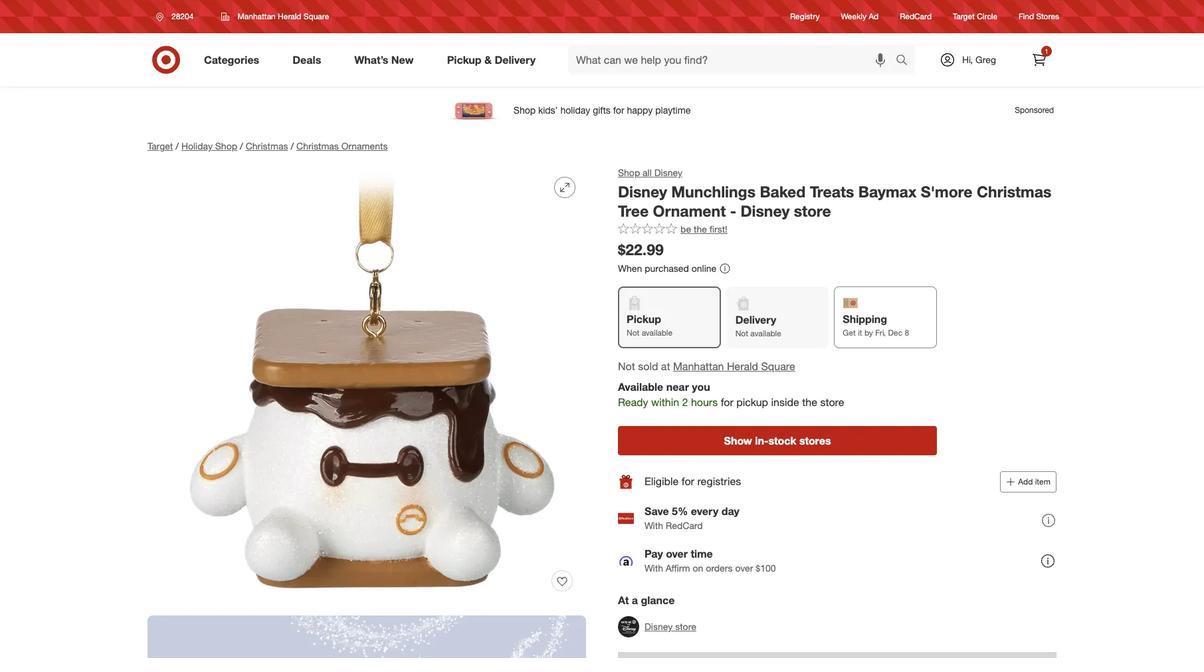 Task type: vqa. For each thing, say whether or not it's contained in the screenshot.
4 to the bottom
no



Task type: locate. For each thing, give the bounding box(es) containing it.
dec
[[889, 328, 903, 338]]

1 vertical spatial herald
[[727, 360, 759, 373]]

ornament
[[653, 201, 726, 220]]

hours
[[692, 396, 718, 409]]

redcard inside save 5% every day with redcard
[[666, 520, 703, 532]]

with inside the "pay over time with affirm on orders over $100"
[[645, 563, 664, 574]]

0 horizontal spatial the
[[694, 224, 708, 235]]

by
[[865, 328, 874, 338]]

0 vertical spatial with
[[645, 520, 664, 532]]

1 vertical spatial pickup
[[627, 313, 662, 326]]

1 vertical spatial with
[[645, 563, 664, 574]]

what's new
[[355, 53, 414, 66]]

1 horizontal spatial herald
[[727, 360, 759, 373]]

over left $100
[[736, 563, 754, 574]]

disney down 'glance'
[[645, 621, 673, 632]]

1 with from the top
[[645, 520, 664, 532]]

1 vertical spatial redcard
[[666, 520, 703, 532]]

1 horizontal spatial target
[[954, 12, 975, 22]]

store inside shop all disney disney munchlings baked treats baymax s'more christmas tree ornament - disney store
[[795, 201, 832, 220]]

orders
[[706, 563, 733, 574]]

available
[[642, 328, 673, 338], [751, 329, 782, 339]]

&
[[485, 53, 492, 66]]

not
[[627, 328, 640, 338], [736, 329, 749, 339], [618, 360, 636, 373]]

redcard right ad
[[901, 12, 932, 22]]

herald
[[278, 11, 302, 21], [727, 360, 759, 373]]

3 / from the left
[[291, 140, 294, 152]]

pickup & delivery
[[447, 53, 536, 66]]

available for pickup
[[642, 328, 673, 338]]

at
[[618, 594, 629, 607]]

0 vertical spatial pickup
[[447, 53, 482, 66]]

28204 button
[[148, 5, 208, 29]]

0 vertical spatial manhattan
[[238, 11, 276, 21]]

categories
[[204, 53, 259, 66]]

1 horizontal spatial the
[[803, 396, 818, 409]]

treats
[[810, 182, 855, 201]]

available inside delivery not available
[[751, 329, 782, 339]]

1 vertical spatial the
[[803, 396, 818, 409]]

0 horizontal spatial available
[[642, 328, 673, 338]]

0 vertical spatial advertisement region
[[137, 94, 1068, 126]]

1 vertical spatial over
[[736, 563, 754, 574]]

over
[[666, 548, 688, 561], [736, 563, 754, 574]]

show in-stock stores
[[725, 434, 832, 447]]

advertisement region
[[137, 94, 1068, 126], [618, 652, 1057, 658]]

circle
[[978, 12, 998, 22]]

square up inside
[[762, 360, 796, 373]]

at a glance
[[618, 594, 675, 607]]

1 vertical spatial shop
[[618, 167, 641, 178]]

herald up deals
[[278, 11, 302, 21]]

square up deals "link"
[[304, 11, 329, 21]]

1 horizontal spatial /
[[240, 140, 243, 152]]

holiday
[[182, 140, 213, 152]]

for inside the available near you ready within 2 hours for pickup inside the store
[[721, 396, 734, 409]]

shop
[[215, 140, 237, 152], [618, 167, 641, 178]]

1 vertical spatial delivery
[[736, 313, 777, 327]]

1 link
[[1025, 45, 1055, 74]]

store inside button
[[676, 621, 697, 632]]

/ right christmas link
[[291, 140, 294, 152]]

over up affirm
[[666, 548, 688, 561]]

disney store
[[645, 621, 697, 632]]

0 horizontal spatial redcard
[[666, 520, 703, 532]]

0 vertical spatial for
[[721, 396, 734, 409]]

hi,
[[963, 54, 974, 65]]

the right inside
[[803, 396, 818, 409]]

christmas
[[246, 140, 288, 152], [297, 140, 339, 152], [978, 182, 1052, 201]]

for
[[721, 396, 734, 409], [682, 475, 695, 488]]

0 vertical spatial over
[[666, 548, 688, 561]]

manhattan up categories link
[[238, 11, 276, 21]]

ready
[[618, 396, 649, 409]]

What can we help you find? suggestions appear below search field
[[569, 45, 900, 74]]

target for target circle
[[954, 12, 975, 22]]

registries
[[698, 475, 742, 488]]

1 horizontal spatial for
[[721, 396, 734, 409]]

/ right the "target" 'link'
[[176, 140, 179, 152]]

/
[[176, 140, 179, 152], [240, 140, 243, 152], [291, 140, 294, 152]]

delivery up manhattan herald square button
[[736, 313, 777, 327]]

0 horizontal spatial square
[[304, 11, 329, 21]]

0 vertical spatial delivery
[[495, 53, 536, 66]]

0 vertical spatial shop
[[215, 140, 237, 152]]

deals
[[293, 53, 321, 66]]

manhattan inside dropdown button
[[238, 11, 276, 21]]

0 vertical spatial herald
[[278, 11, 302, 21]]

ornaments
[[342, 140, 388, 152]]

delivery
[[495, 53, 536, 66], [736, 313, 777, 327]]

available up at
[[642, 328, 673, 338]]

time
[[691, 548, 713, 561]]

with down pay
[[645, 563, 664, 574]]

with inside save 5% every day with redcard
[[645, 520, 664, 532]]

1 vertical spatial for
[[682, 475, 695, 488]]

when
[[618, 263, 643, 274]]

christmas inside shop all disney disney munchlings baked treats baymax s'more christmas tree ornament - disney store
[[978, 182, 1052, 201]]

hi, greg
[[963, 54, 997, 65]]

eligible for registries
[[645, 475, 742, 488]]

1 horizontal spatial manhattan
[[674, 360, 724, 373]]

be the first! link
[[618, 223, 728, 236]]

2 vertical spatial store
[[676, 621, 697, 632]]

munchlings
[[672, 182, 756, 201]]

1 horizontal spatial christmas
[[297, 140, 339, 152]]

square
[[304, 11, 329, 21], [762, 360, 796, 373]]

0 horizontal spatial /
[[176, 140, 179, 152]]

pickup & delivery link
[[436, 45, 553, 74]]

1 horizontal spatial square
[[762, 360, 796, 373]]

-
[[731, 201, 737, 220]]

registry link
[[791, 11, 820, 22]]

0 horizontal spatial christmas
[[246, 140, 288, 152]]

delivery right &
[[495, 53, 536, 66]]

0 horizontal spatial for
[[682, 475, 695, 488]]

store
[[795, 201, 832, 220], [821, 396, 845, 409], [676, 621, 697, 632]]

near
[[667, 380, 690, 394]]

show
[[725, 434, 753, 447]]

0 horizontal spatial delivery
[[495, 53, 536, 66]]

the right be
[[694, 224, 708, 235]]

target left circle
[[954, 12, 975, 22]]

it
[[859, 328, 863, 338]]

shop right the holiday
[[215, 140, 237, 152]]

manhattan up the you
[[674, 360, 724, 373]]

pickup up sold at the bottom
[[627, 313, 662, 326]]

with
[[645, 520, 664, 532], [645, 563, 664, 574]]

2 horizontal spatial christmas
[[978, 182, 1052, 201]]

1 vertical spatial store
[[821, 396, 845, 409]]

not sold at manhattan herald square
[[618, 360, 796, 373]]

find stores
[[1020, 12, 1060, 22]]

1 horizontal spatial shop
[[618, 167, 641, 178]]

1 vertical spatial advertisement region
[[618, 652, 1057, 658]]

target circle link
[[954, 11, 998, 22]]

1 horizontal spatial delivery
[[736, 313, 777, 327]]

0 horizontal spatial shop
[[215, 140, 237, 152]]

disney inside button
[[645, 621, 673, 632]]

manhattan herald square
[[238, 11, 329, 21]]

pickup for not
[[627, 313, 662, 326]]

for right eligible
[[682, 475, 695, 488]]

christmas ornaments link
[[297, 140, 388, 152]]

add item button
[[1001, 471, 1057, 493]]

the inside the available near you ready within 2 hours for pickup inside the store
[[803, 396, 818, 409]]

0 vertical spatial square
[[304, 11, 329, 21]]

image gallery element
[[148, 166, 587, 658]]

not left sold at the bottom
[[618, 360, 636, 373]]

shop left all
[[618, 167, 641, 178]]

1 vertical spatial target
[[148, 140, 173, 152]]

target left the holiday
[[148, 140, 173, 152]]

available up manhattan herald square button
[[751, 329, 782, 339]]

0 vertical spatial store
[[795, 201, 832, 220]]

0 horizontal spatial target
[[148, 140, 173, 152]]

not inside pickup not available
[[627, 328, 640, 338]]

stores
[[1037, 12, 1060, 22]]

pickup inside pickup not available
[[627, 313, 662, 326]]

available inside pickup not available
[[642, 328, 673, 338]]

delivery not available
[[736, 313, 782, 339]]

2 horizontal spatial /
[[291, 140, 294, 152]]

herald up the available near you ready within 2 hours for pickup inside the store
[[727, 360, 759, 373]]

redcard down 5%
[[666, 520, 703, 532]]

0 vertical spatial target
[[954, 12, 975, 22]]

for right hours
[[721, 396, 734, 409]]

0 horizontal spatial pickup
[[447, 53, 482, 66]]

1 vertical spatial manhattan
[[674, 360, 724, 373]]

disney store button
[[618, 612, 697, 642]]

be the first!
[[681, 224, 728, 235]]

target / holiday shop / christmas / christmas ornaments
[[148, 140, 388, 152]]

2 with from the top
[[645, 563, 664, 574]]

/ left christmas link
[[240, 140, 243, 152]]

5%
[[672, 505, 689, 518]]

fri,
[[876, 328, 887, 338]]

$100
[[756, 563, 776, 574]]

target
[[954, 12, 975, 22], [148, 140, 173, 152]]

not up manhattan herald square button
[[736, 329, 749, 339]]

redcard
[[901, 12, 932, 22], [666, 520, 703, 532]]

show in-stock stores button
[[618, 426, 938, 455]]

what's
[[355, 53, 389, 66]]

0 vertical spatial redcard
[[901, 12, 932, 22]]

purchased
[[645, 263, 690, 274]]

with down save
[[645, 520, 664, 532]]

a
[[632, 594, 638, 607]]

not up sold at the bottom
[[627, 328, 640, 338]]

1 horizontal spatial available
[[751, 329, 782, 339]]

0 horizontal spatial herald
[[278, 11, 302, 21]]

1 horizontal spatial pickup
[[627, 313, 662, 326]]

stores
[[800, 434, 832, 447]]

1 horizontal spatial redcard
[[901, 12, 932, 22]]

pickup left &
[[447, 53, 482, 66]]

not inside delivery not available
[[736, 329, 749, 339]]

0 horizontal spatial manhattan
[[238, 11, 276, 21]]



Task type: describe. For each thing, give the bounding box(es) containing it.
on
[[693, 563, 704, 574]]

search
[[890, 54, 922, 68]]

delivery inside delivery not available
[[736, 313, 777, 327]]

disney right all
[[655, 167, 683, 178]]

save
[[645, 505, 669, 518]]

s'more
[[922, 182, 973, 201]]

disney munchlings baked treats baymax s&#39;more christmas tree ornament - disney store, 1 of 5 image
[[148, 166, 587, 605]]

weekly ad
[[842, 12, 879, 22]]

0 vertical spatial the
[[694, 224, 708, 235]]

what's new link
[[343, 45, 431, 74]]

1 horizontal spatial over
[[736, 563, 754, 574]]

greg
[[976, 54, 997, 65]]

inside
[[772, 396, 800, 409]]

new
[[392, 53, 414, 66]]

not for pickup
[[627, 328, 640, 338]]

you
[[692, 380, 711, 394]]

add item
[[1019, 477, 1051, 487]]

target for target / holiday shop / christmas / christmas ornaments
[[148, 140, 173, 152]]

herald inside dropdown button
[[278, 11, 302, 21]]

1
[[1046, 47, 1049, 55]]

get
[[843, 328, 856, 338]]

shipping
[[843, 313, 888, 326]]

glance
[[641, 594, 675, 607]]

find
[[1020, 12, 1035, 22]]

28204
[[172, 11, 194, 21]]

pickup for &
[[447, 53, 482, 66]]

disney down all
[[618, 182, 668, 201]]

at
[[662, 360, 671, 373]]

target circle
[[954, 12, 998, 22]]

2 / from the left
[[240, 140, 243, 152]]

when purchased online
[[618, 263, 717, 274]]

be
[[681, 224, 692, 235]]

pay
[[645, 548, 663, 561]]

pickup not available
[[627, 313, 673, 338]]

all
[[643, 167, 652, 178]]

square inside manhattan herald square dropdown button
[[304, 11, 329, 21]]

disney down baked
[[741, 201, 790, 220]]

registry
[[791, 12, 820, 22]]

store inside the available near you ready within 2 hours for pickup inside the store
[[821, 396, 845, 409]]

sold
[[639, 360, 659, 373]]

pay over time with affirm on orders over $100
[[645, 548, 776, 574]]

day
[[722, 505, 740, 518]]

baked
[[760, 182, 806, 201]]

available near you ready within 2 hours for pickup inside the store
[[618, 380, 845, 409]]

1 vertical spatial square
[[762, 360, 796, 373]]

holiday shop link
[[182, 140, 237, 152]]

tree
[[618, 201, 649, 220]]

weekly ad link
[[842, 11, 879, 22]]

baymax
[[859, 182, 917, 201]]

every
[[691, 505, 719, 518]]

stock
[[769, 434, 797, 447]]

deals link
[[281, 45, 338, 74]]

shipping get it by fri, dec 8
[[843, 313, 910, 338]]

within
[[652, 396, 680, 409]]

pickup
[[737, 396, 769, 409]]

add
[[1019, 477, 1034, 487]]

christmas link
[[246, 140, 288, 152]]

in-
[[756, 434, 769, 447]]

ad
[[869, 12, 879, 22]]

$22.99
[[618, 240, 664, 259]]

1 / from the left
[[176, 140, 179, 152]]

manhattan herald square button
[[213, 5, 338, 29]]

shop inside shop all disney disney munchlings baked treats baymax s'more christmas tree ornament - disney store
[[618, 167, 641, 178]]

8
[[905, 328, 910, 338]]

available
[[618, 380, 664, 394]]

categories link
[[193, 45, 276, 74]]

not for delivery
[[736, 329, 749, 339]]

2
[[683, 396, 689, 409]]

save 5% every day with redcard
[[645, 505, 740, 532]]

available for delivery
[[751, 329, 782, 339]]

item
[[1036, 477, 1051, 487]]

0 horizontal spatial over
[[666, 548, 688, 561]]

affirm
[[666, 563, 691, 574]]

first!
[[710, 224, 728, 235]]

search button
[[890, 45, 922, 77]]

weekly
[[842, 12, 867, 22]]



